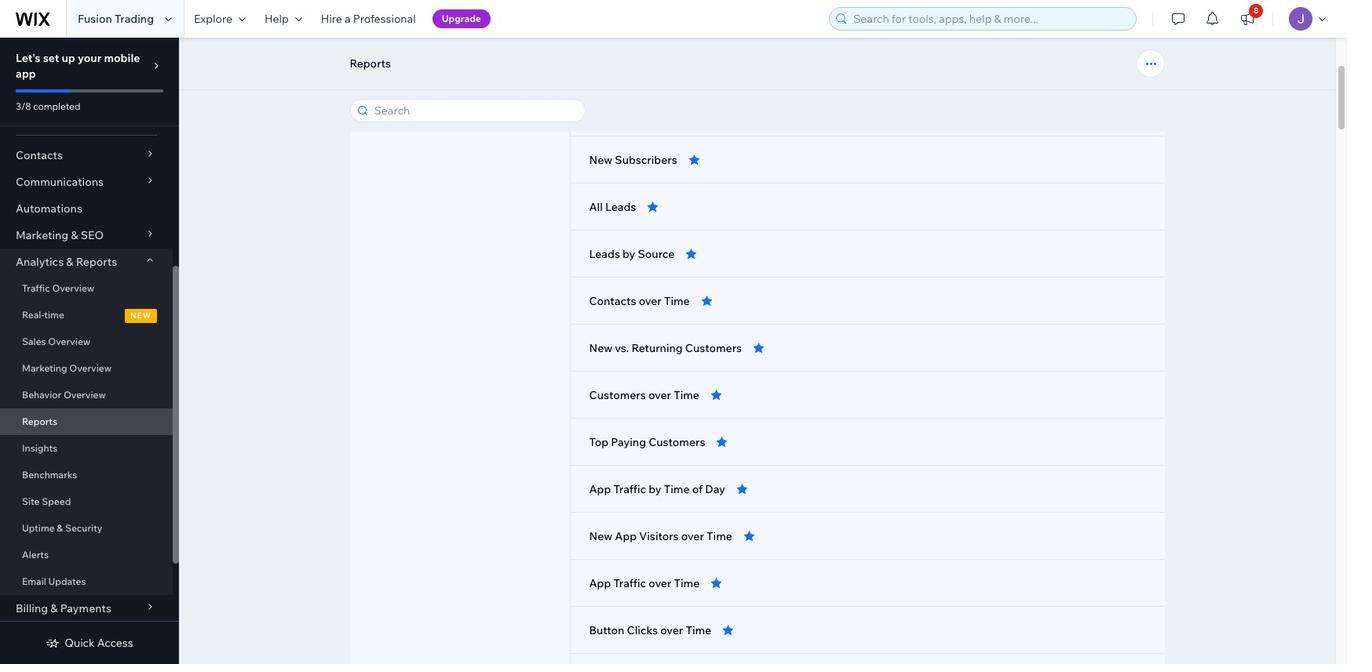 Task type: locate. For each thing, give the bounding box(es) containing it.
app traffic over time
[[589, 577, 700, 591]]

2 new from the top
[[589, 341, 612, 356]]

1 vertical spatial traffic
[[613, 483, 646, 497]]

marketing inside marketing & seo popup button
[[16, 228, 68, 243]]

new app visitors over time
[[589, 530, 732, 544]]

2 horizontal spatial reports
[[350, 57, 391, 71]]

summary
[[656, 105, 706, 119]]

1 vertical spatial by
[[649, 483, 661, 497]]

& left seo in the top left of the page
[[71, 228, 78, 243]]

1 horizontal spatial contacts
[[589, 294, 636, 309]]

0 horizontal spatial sales
[[22, 336, 46, 348]]

0 horizontal spatial reports
[[22, 416, 57, 428]]

traffic down paying at bottom
[[613, 483, 646, 497]]

new for new subscribers
[[589, 153, 612, 167]]

1 vertical spatial marketing
[[22, 363, 67, 374]]

0 horizontal spatial by
[[623, 247, 635, 261]]

leads by source
[[589, 247, 675, 261]]

marketing
[[16, 228, 68, 243], [22, 363, 67, 374]]

leads
[[605, 200, 636, 214], [589, 247, 620, 261]]

& right billing
[[50, 602, 58, 616]]

vs.
[[615, 341, 629, 356]]

over down source on the top of the page
[[639, 294, 662, 309]]

overview inside 'link'
[[48, 336, 90, 348]]

app for app traffic over time
[[589, 577, 611, 591]]

overview down marketing overview link
[[64, 389, 106, 401]]

real-time
[[22, 309, 64, 321]]

1 new from the top
[[589, 153, 612, 167]]

0 vertical spatial reports
[[350, 57, 391, 71]]

analytics
[[16, 255, 64, 269]]

& inside dropdown button
[[66, 255, 73, 269]]

& right uptime
[[57, 523, 63, 535]]

reports up insights
[[22, 416, 57, 428]]

traffic up the clicks
[[613, 577, 646, 591]]

0 vertical spatial new
[[589, 153, 612, 167]]

8 button
[[1230, 0, 1265, 38]]

visitors
[[639, 530, 679, 544]]

overview down analytics & reports
[[52, 283, 94, 294]]

reports inside button
[[350, 57, 391, 71]]

marketing inside marketing overview link
[[22, 363, 67, 374]]

by left of
[[649, 483, 661, 497]]

seo
[[81, 228, 104, 243]]

1 vertical spatial new
[[589, 341, 612, 356]]

contacts inside dropdown button
[[16, 148, 63, 163]]

updates
[[48, 576, 86, 588]]

uptime
[[22, 523, 55, 535]]

over
[[639, 294, 662, 309], [648, 389, 671, 403], [681, 530, 704, 544], [649, 577, 671, 591], [660, 624, 683, 638]]

2 vertical spatial customers
[[649, 436, 705, 450]]

contacts up vs.
[[589, 294, 636, 309]]

time
[[44, 309, 64, 321]]

by left source on the top of the page
[[623, 247, 635, 261]]

let's set up your mobile app
[[16, 51, 140, 81]]

over right the clicks
[[660, 624, 683, 638]]

traffic down analytics
[[22, 283, 50, 294]]

marketing overview link
[[0, 356, 173, 382]]

1 vertical spatial leads
[[589, 247, 620, 261]]

0 horizontal spatial contacts
[[16, 148, 63, 163]]

0 vertical spatial app
[[589, 483, 611, 497]]

1 horizontal spatial by
[[649, 483, 661, 497]]

mobile
[[104, 51, 140, 65]]

billing
[[16, 602, 48, 616]]

upgrade
[[442, 13, 481, 24]]

2 vertical spatial app
[[589, 577, 611, 591]]

overview up marketing overview
[[48, 336, 90, 348]]

quick access
[[65, 637, 133, 651]]

by
[[623, 247, 635, 261], [649, 483, 661, 497]]

leads right all
[[605, 200, 636, 214]]

fusion
[[78, 12, 112, 26]]

contacts over time
[[589, 294, 690, 309]]

new left vs.
[[589, 341, 612, 356]]

a
[[345, 12, 351, 26]]

traffic overview link
[[0, 276, 173, 302]]

0 vertical spatial contacts
[[16, 148, 63, 163]]

new
[[589, 153, 612, 167], [589, 341, 612, 356], [589, 530, 612, 544]]

sales overview
[[22, 336, 90, 348]]

customers down vs.
[[589, 389, 646, 403]]

contacts for contacts
[[16, 148, 63, 163]]

behavior overview
[[22, 389, 106, 401]]

customers right paying at bottom
[[649, 436, 705, 450]]

marketing for marketing overview
[[22, 363, 67, 374]]

3 new from the top
[[589, 530, 612, 544]]

sales right "stores"
[[625, 105, 653, 119]]

professional
[[353, 12, 416, 26]]

contacts up communications
[[16, 148, 63, 163]]

0 vertical spatial traffic
[[22, 283, 50, 294]]

time
[[664, 294, 690, 309], [674, 389, 699, 403], [664, 483, 690, 497], [707, 530, 732, 544], [674, 577, 700, 591], [686, 624, 711, 638]]

marketing up the behavior
[[22, 363, 67, 374]]

&
[[71, 228, 78, 243], [66, 255, 73, 269], [57, 523, 63, 535], [50, 602, 58, 616]]

up
[[62, 51, 75, 65]]

your
[[78, 51, 101, 65]]

day
[[705, 483, 725, 497]]

new left "visitors"
[[589, 530, 612, 544]]

time down "new vs. returning customers"
[[674, 389, 699, 403]]

insights link
[[0, 436, 173, 462]]

marketing & seo
[[16, 228, 104, 243]]

overview down sales overview 'link' in the left of the page
[[69, 363, 112, 374]]

0 vertical spatial marketing
[[16, 228, 68, 243]]

reports inside dropdown button
[[76, 255, 117, 269]]

customers right 'returning' at bottom
[[685, 341, 742, 356]]

new left subscribers
[[589, 153, 612, 167]]

help
[[265, 12, 289, 26]]

email updates
[[22, 576, 86, 588]]

app down top
[[589, 483, 611, 497]]

1 vertical spatial contacts
[[589, 294, 636, 309]]

time right the clicks
[[686, 624, 711, 638]]

overview for traffic overview
[[52, 283, 94, 294]]

1 vertical spatial sales
[[22, 336, 46, 348]]

2 vertical spatial reports
[[22, 416, 57, 428]]

reports down seo in the top left of the page
[[76, 255, 117, 269]]

new subscribers
[[589, 153, 677, 167]]

time down new app visitors over time
[[674, 577, 700, 591]]

1 vertical spatial reports
[[76, 255, 117, 269]]

traffic inside sidebar element
[[22, 283, 50, 294]]

1 horizontal spatial sales
[[625, 105, 653, 119]]

0 vertical spatial by
[[623, 247, 635, 261]]

& for marketing
[[71, 228, 78, 243]]

uptime & security
[[22, 523, 102, 535]]

billing & payments button
[[0, 596, 173, 623]]

2 vertical spatial traffic
[[613, 577, 646, 591]]

Search for tools, apps, help & more... field
[[849, 8, 1131, 30]]

reports
[[350, 57, 391, 71], [76, 255, 117, 269], [22, 416, 57, 428]]

automations
[[16, 202, 82, 216]]

& down marketing & seo at the left top of the page
[[66, 255, 73, 269]]

contacts button
[[0, 142, 173, 169]]

email updates link
[[0, 569, 173, 596]]

app
[[589, 483, 611, 497], [615, 530, 637, 544], [589, 577, 611, 591]]

sales
[[625, 105, 653, 119], [22, 336, 46, 348]]

returning
[[632, 341, 683, 356]]

trading
[[115, 12, 154, 26]]

marketing & seo button
[[0, 222, 173, 249]]

reports down hire a professional link
[[350, 57, 391, 71]]

traffic for app traffic over time
[[613, 577, 646, 591]]

app traffic by time of day
[[589, 483, 725, 497]]

overview
[[52, 283, 94, 294], [48, 336, 90, 348], [69, 363, 112, 374], [64, 389, 106, 401]]

leads down all leads
[[589, 247, 620, 261]]

traffic
[[22, 283, 50, 294], [613, 483, 646, 497], [613, 577, 646, 591]]

upgrade button
[[432, 9, 491, 28]]

sales down real- at the left of page
[[22, 336, 46, 348]]

marketing up analytics
[[16, 228, 68, 243]]

0 vertical spatial sales
[[625, 105, 653, 119]]

1 horizontal spatial reports
[[76, 255, 117, 269]]

app up button
[[589, 577, 611, 591]]

subscribers
[[615, 153, 677, 167]]

clicks
[[627, 624, 658, 638]]

2 vertical spatial new
[[589, 530, 612, 544]]

app left "visitors"
[[615, 530, 637, 544]]



Task type: vqa. For each thing, say whether or not it's contained in the screenshot.
Hire a Professional
yes



Task type: describe. For each thing, give the bounding box(es) containing it.
marketing overview
[[22, 363, 112, 374]]

email
[[22, 576, 46, 588]]

source
[[638, 247, 675, 261]]

time left of
[[664, 483, 690, 497]]

help button
[[255, 0, 312, 38]]

site speed link
[[0, 489, 173, 516]]

top paying customers
[[589, 436, 705, 450]]

all leads
[[589, 200, 636, 214]]

stores
[[589, 105, 623, 119]]

stores sales summary
[[589, 105, 706, 119]]

button clicks over time
[[589, 624, 711, 638]]

behavior overview link
[[0, 382, 173, 409]]

alerts link
[[0, 542, 173, 569]]

overview for sales overview
[[48, 336, 90, 348]]

quick access button
[[46, 637, 133, 651]]

uptime & security link
[[0, 516, 173, 542]]

access
[[97, 637, 133, 651]]

1 vertical spatial customers
[[589, 389, 646, 403]]

time up "new vs. returning customers"
[[664, 294, 690, 309]]

analytics & reports
[[16, 255, 117, 269]]

top
[[589, 436, 609, 450]]

analytics & reports button
[[0, 249, 173, 276]]

hire a professional
[[321, 12, 416, 26]]

insights
[[22, 443, 57, 455]]

site speed
[[22, 496, 71, 508]]

button
[[589, 624, 624, 638]]

reports for reports button
[[350, 57, 391, 71]]

hire
[[321, 12, 342, 26]]

new for new vs. returning customers
[[589, 341, 612, 356]]

hire a professional link
[[312, 0, 425, 38]]

set
[[43, 51, 59, 65]]

site
[[22, 496, 40, 508]]

new
[[130, 311, 152, 321]]

overview for marketing overview
[[69, 363, 112, 374]]

explore
[[194, 12, 232, 26]]

of
[[692, 483, 703, 497]]

benchmarks link
[[0, 462, 173, 489]]

sales inside 'link'
[[22, 336, 46, 348]]

3/8 completed
[[16, 100, 80, 112]]

new vs. returning customers
[[589, 341, 742, 356]]

over down 'returning' at bottom
[[648, 389, 671, 403]]

reports button
[[342, 52, 399, 75]]

security
[[65, 523, 102, 535]]

Search field
[[369, 100, 580, 122]]

automations link
[[0, 195, 173, 222]]

marketing for marketing & seo
[[16, 228, 68, 243]]

real-
[[22, 309, 44, 321]]

traffic for app traffic by time of day
[[613, 483, 646, 497]]

& for analytics
[[66, 255, 73, 269]]

0 vertical spatial leads
[[605, 200, 636, 214]]

quick
[[65, 637, 95, 651]]

contacts for contacts over time
[[589, 294, 636, 309]]

communications button
[[0, 169, 173, 195]]

overview for behavior overview
[[64, 389, 106, 401]]

reports link
[[0, 409, 173, 436]]

traffic overview
[[22, 283, 94, 294]]

& for billing
[[50, 602, 58, 616]]

new for new app visitors over time
[[589, 530, 612, 544]]

all
[[589, 200, 603, 214]]

over down new app visitors over time
[[649, 577, 671, 591]]

payments
[[60, 602, 111, 616]]

1 vertical spatial app
[[615, 530, 637, 544]]

behavior
[[22, 389, 61, 401]]

reports for reports link
[[22, 416, 57, 428]]

time down day
[[707, 530, 732, 544]]

sidebar element
[[0, 38, 179, 665]]

3/8
[[16, 100, 31, 112]]

sales overview link
[[0, 329, 173, 356]]

speed
[[42, 496, 71, 508]]

let's
[[16, 51, 40, 65]]

fusion trading
[[78, 12, 154, 26]]

alerts
[[22, 550, 49, 561]]

app
[[16, 67, 36, 81]]

paying
[[611, 436, 646, 450]]

completed
[[33, 100, 80, 112]]

communications
[[16, 175, 104, 189]]

app for app traffic by time of day
[[589, 483, 611, 497]]

0 vertical spatial customers
[[685, 341, 742, 356]]

& for uptime
[[57, 523, 63, 535]]

benchmarks
[[22, 469, 77, 481]]

billing & payments
[[16, 602, 111, 616]]

over right "visitors"
[[681, 530, 704, 544]]

customers over time
[[589, 389, 699, 403]]

8
[[1254, 5, 1259, 16]]



